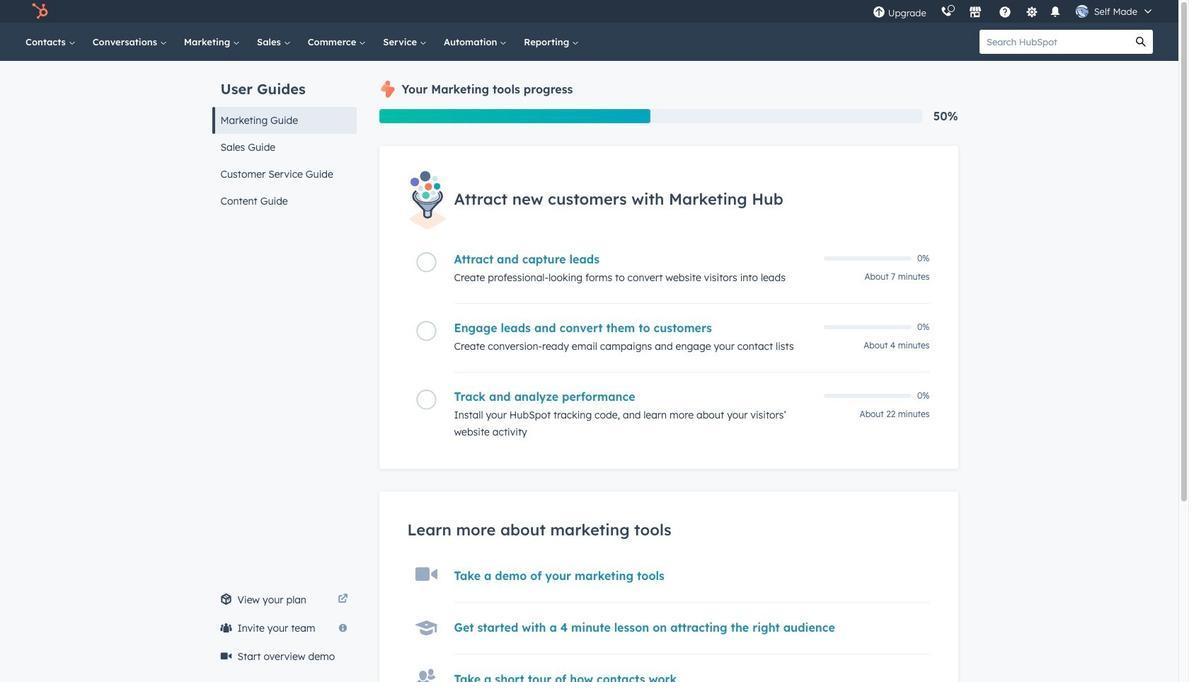 Task type: vqa. For each thing, say whether or not it's contained in the screenshot.
first press to sort. image from left
no



Task type: describe. For each thing, give the bounding box(es) containing it.
1 link opens in a new window image from the top
[[338, 591, 348, 608]]

marketplaces image
[[969, 6, 982, 19]]



Task type: locate. For each thing, give the bounding box(es) containing it.
menu
[[866, 0, 1162, 23]]

user guides element
[[212, 61, 357, 215]]

2 link opens in a new window image from the top
[[338, 594, 348, 605]]

ruby anderson image
[[1076, 5, 1089, 18]]

link opens in a new window image
[[338, 591, 348, 608], [338, 594, 348, 605]]

progress bar
[[379, 109, 651, 123]]

Search HubSpot search field
[[980, 30, 1130, 54]]



